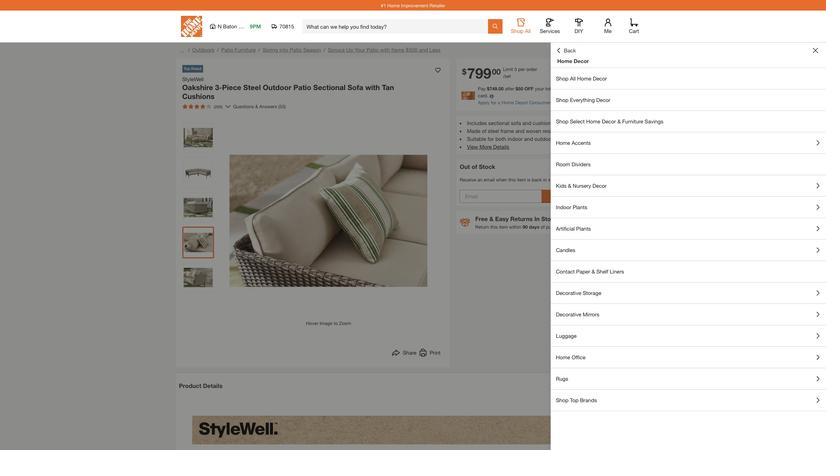 Task type: locate. For each thing, give the bounding box(es) containing it.
liners
[[610, 268, 624, 275]]

rugs
[[556, 375, 569, 382]]

0 horizontal spatial to
[[334, 320, 338, 326]]

2 horizontal spatial of
[[541, 224, 545, 230]]

a left "new" at the right top
[[627, 86, 630, 92]]

patio right into
[[290, 47, 302, 53]]

services button
[[540, 18, 561, 34]]

/ left spring
[[259, 47, 260, 53]]

apply now image
[[462, 91, 478, 100]]

1 horizontal spatial to
[[573, 128, 577, 134]]

1 horizontal spatial a
[[627, 86, 630, 92]]

to inside includes sectional sofa and cushions made of steel frame and woven resin wicker to ensure durability suitable for both indoor and outdoor use view more details
[[573, 128, 577, 134]]

& inside button
[[568, 182, 572, 189]]

$ right pay
[[487, 86, 490, 92]]

1 decorative from the top
[[556, 290, 582, 296]]

all up qualifying
[[570, 75, 576, 81]]

of
[[482, 128, 487, 134], [472, 163, 478, 170], [541, 224, 545, 230]]

hover image to zoom button
[[230, 122, 428, 326]]

to inside button
[[334, 320, 338, 326]]

sofa
[[511, 120, 521, 126]]

outdoor
[[535, 136, 553, 142]]

decorative up luggage
[[556, 311, 582, 317]]

contact paper & shelf liners
[[556, 268, 624, 275]]

shop inside 'button'
[[556, 397, 569, 403]]

0 vertical spatial this
[[509, 177, 516, 183]]

/ left "spruce"
[[324, 47, 325, 53]]

shop for shop top brands
[[556, 397, 569, 403]]

1 vertical spatial details
[[203, 382, 223, 389]]

shop all home decor link
[[551, 68, 827, 89]]

top rated
[[184, 66, 201, 71]]

the home depot logo image
[[181, 16, 202, 37]]

& down the opening
[[618, 118, 621, 124]]

zoom
[[339, 320, 351, 326]]

details right product
[[203, 382, 223, 389]]

plants inside indoor plants button
[[573, 204, 588, 210]]

off
[[525, 86, 534, 92]]

& right kids
[[568, 182, 572, 189]]

0 vertical spatial plants
[[573, 204, 588, 210]]

decorative storage button
[[551, 282, 827, 304]]

$ right after
[[516, 86, 518, 92]]

stylewell image
[[192, 416, 634, 445]]

decor right the nursery
[[593, 182, 607, 189]]

0 vertical spatial furniture
[[235, 47, 256, 53]]

patio right your
[[367, 47, 379, 53]]

1 vertical spatial item
[[499, 224, 508, 230]]

0 horizontal spatial top
[[184, 66, 190, 71]]

0 horizontal spatial me
[[582, 192, 591, 200]]

$ inside $ 799 00 limit 5 per order /set
[[462, 67, 467, 76]]

includes sectional sofa and cushions made of steel frame and woven resin wicker to ensure durability suitable for both indoor and outdoor use view more details
[[467, 120, 618, 150]]

after
[[505, 86, 515, 92]]

1 horizontal spatial $
[[487, 86, 490, 92]]

to down select
[[573, 128, 577, 134]]

back
[[564, 47, 576, 53]]

plants for indoor plants
[[573, 204, 588, 210]]

top left brands
[[570, 397, 579, 403]]

furniture left savings
[[623, 118, 644, 124]]

sectional
[[489, 120, 510, 126]]

with left items
[[380, 47, 390, 53]]

policy
[[596, 224, 608, 230]]

stylewell de19934a 19933 e1.1 image
[[184, 158, 213, 187]]

shop
[[511, 28, 524, 34], [556, 75, 569, 81], [556, 97, 569, 103], [556, 118, 569, 124], [556, 397, 569, 403]]

apply
[[478, 100, 490, 105]]

shop for shop all home decor
[[556, 75, 569, 81]]

0 horizontal spatial of
[[472, 163, 478, 170]]

decor down 308172927
[[574, 58, 589, 64]]

plants down 'online'
[[577, 225, 591, 232]]

apply for a home depot consumer card link
[[478, 100, 562, 105]]

rated
[[191, 66, 201, 71]]

shop for shop everything decor
[[556, 97, 569, 103]]

icon image
[[460, 218, 471, 227]]

item down 'easy'
[[499, 224, 508, 230]]

services
[[540, 28, 560, 34]]

shop up qualifying
[[556, 75, 569, 81]]

all left services
[[525, 28, 531, 34]]

card
[[552, 100, 562, 105]]

shop down the rugs
[[556, 397, 569, 403]]

notify
[[564, 192, 581, 200]]

indoor plants
[[556, 204, 588, 210]]

me inside me button
[[605, 28, 612, 34]]

1 horizontal spatial all
[[570, 75, 576, 81]]

your total qualifying purchase upon opening a new card.
[[478, 86, 639, 98]]

0 vertical spatial of
[[482, 128, 487, 134]]

ensure
[[579, 128, 595, 134]]

diy
[[575, 28, 583, 34]]

me left cart
[[605, 28, 612, 34]]

notify me
[[564, 192, 591, 200]]

1 vertical spatial for
[[488, 136, 494, 142]]

shop left services
[[511, 28, 524, 34]]

home accents
[[556, 140, 591, 146]]

shop everything decor link
[[551, 89, 827, 111]]

70815
[[280, 23, 294, 29]]

0 horizontal spatial details
[[203, 382, 223, 389]]

#
[[573, 46, 575, 51]]

kids
[[556, 182, 567, 189]]

0 horizontal spatial all
[[525, 28, 531, 34]]

1 vertical spatial me
[[582, 192, 591, 200]]

/
[[188, 47, 190, 53], [217, 47, 219, 53], [259, 47, 260, 53], [324, 47, 325, 53]]

1 horizontal spatial item
[[517, 177, 526, 183]]

& inside free & easy returns in store or online return this item within 90 days of purchase. read return policy
[[490, 215, 494, 223]]

image
[[320, 320, 333, 326]]

& left the answers
[[255, 104, 258, 109]]

when
[[496, 177, 507, 183]]

shop up 'wicker'
[[556, 118, 569, 124]]

Email email field
[[460, 190, 542, 203]]

of left "steel"
[[482, 128, 487, 134]]

oakshire
[[182, 83, 213, 92]]

decor up 'upon'
[[593, 75, 607, 81]]

shop inside button
[[511, 28, 524, 34]]

home
[[388, 2, 400, 8], [558, 58, 573, 64], [578, 75, 592, 81], [502, 100, 514, 105], [587, 118, 601, 124], [556, 140, 570, 146], [556, 354, 570, 360]]

0 vertical spatial a
[[627, 86, 630, 92]]

easy
[[495, 215, 509, 223]]

decor inside button
[[593, 182, 607, 189]]

top left "rated" on the left top of page
[[184, 66, 190, 71]]

details inside button
[[203, 382, 223, 389]]

0 horizontal spatial a
[[498, 100, 501, 105]]

use
[[555, 136, 563, 142]]

decor for all
[[593, 75, 607, 81]]

and
[[419, 47, 428, 53], [523, 120, 532, 126], [516, 128, 525, 134], [524, 136, 533, 142]]

free
[[476, 215, 488, 223]]

0 vertical spatial to
[[573, 128, 577, 134]]

of right days
[[541, 224, 545, 230]]

furniture inside ... / outdoors / patio furniture / spring into patio season / spruce up your patio with items $500 and less
[[235, 47, 256, 53]]

shop select home decor & furniture savings link
[[551, 111, 827, 132]]

artificial plants
[[556, 225, 591, 232]]

decor down 'upon'
[[597, 97, 611, 103]]

order
[[527, 66, 537, 72]]

shop for shop all
[[511, 28, 524, 34]]

plants for artificial plants
[[577, 225, 591, 232]]

candles button
[[551, 240, 827, 261]]

home up purchase
[[578, 75, 592, 81]]

pay $ 749.00 after $ 50 off
[[478, 86, 534, 92]]

item left "is"
[[517, 177, 526, 183]]

decor up durability
[[602, 118, 616, 124]]

your
[[535, 86, 544, 92]]

for down info icon
[[491, 100, 497, 105]]

view
[[467, 144, 478, 150]]

1 horizontal spatial this
[[509, 177, 516, 183]]

0 vertical spatial with
[[380, 47, 390, 53]]

with inside stylewell oakshire 3-piece steel outdoor patio sectional sofa with tan cushions
[[366, 83, 380, 92]]

piece
[[222, 83, 241, 92]]

0 horizontal spatial item
[[499, 224, 508, 230]]

1 vertical spatial decorative
[[556, 311, 582, 317]]

menu
[[551, 68, 827, 411]]

& for returns
[[490, 215, 494, 223]]

to
[[573, 128, 577, 134], [334, 320, 338, 326]]

all inside button
[[525, 28, 531, 34]]

furniture down rouge
[[235, 47, 256, 53]]

all for shop all
[[525, 28, 531, 34]]

decorative inside button
[[556, 290, 582, 296]]

00
[[492, 67, 501, 76]]

kids & nursery decor
[[556, 182, 607, 189]]

all for shop all home decor
[[570, 75, 576, 81]]

baton
[[223, 23, 237, 29]]

stylewell de19934a 19933 40.2 image
[[184, 193, 213, 222]]

0 vertical spatial details
[[493, 144, 510, 150]]

2 vertical spatial of
[[541, 224, 545, 230]]

1 horizontal spatial top
[[570, 397, 579, 403]]

internet # 308172927
[[558, 46, 596, 51]]

0 vertical spatial me
[[605, 28, 612, 34]]

& right free
[[490, 215, 494, 223]]

2 / from the left
[[217, 47, 219, 53]]

1 vertical spatial with
[[366, 83, 380, 92]]

woven
[[526, 128, 542, 134]]

0 vertical spatial all
[[525, 28, 531, 34]]

shop down qualifying
[[556, 97, 569, 103]]

2 horizontal spatial $
[[516, 86, 518, 92]]

back button
[[556, 47, 576, 54]]

1 vertical spatial top
[[570, 397, 579, 403]]

4 / from the left
[[324, 47, 325, 53]]

mirrors
[[583, 311, 600, 317]]

per
[[519, 66, 525, 72]]

1 vertical spatial to
[[334, 320, 338, 326]]

1 vertical spatial of
[[472, 163, 478, 170]]

home left office
[[556, 354, 570, 360]]

plants
[[573, 204, 588, 210], [577, 225, 591, 232]]

1 vertical spatial this
[[491, 224, 498, 230]]

patio right outdoor
[[294, 83, 311, 92]]

steel
[[243, 83, 261, 92]]

1 horizontal spatial furniture
[[623, 118, 644, 124]]

with left the tan
[[366, 83, 380, 92]]

and left less
[[419, 47, 428, 53]]

1 horizontal spatial return
[[580, 224, 594, 230]]

2 decorative from the top
[[556, 311, 582, 317]]

me
[[605, 28, 612, 34], [582, 192, 591, 200]]

$ left 799
[[462, 67, 467, 76]]

1 vertical spatial all
[[570, 75, 576, 81]]

patio down baton
[[221, 47, 233, 53]]

savings
[[645, 118, 664, 124]]

questions
[[233, 104, 254, 109]]

me down the nursery
[[582, 192, 591, 200]]

0 vertical spatial top
[[184, 66, 190, 71]]

details down both
[[493, 144, 510, 150]]

and down woven
[[524, 136, 533, 142]]

0 horizontal spatial furniture
[[235, 47, 256, 53]]

purchase
[[577, 86, 596, 92]]

patio inside stylewell oakshire 3-piece steel outdoor patio sectional sofa with tan cushions
[[294, 83, 311, 92]]

to left zoom
[[334, 320, 338, 326]]

this down 'easy'
[[491, 224, 498, 230]]

0 horizontal spatial $
[[462, 67, 467, 76]]

decor for &
[[593, 182, 607, 189]]

0 vertical spatial decorative
[[556, 290, 582, 296]]

all inside menu
[[570, 75, 576, 81]]

a down 749.00
[[498, 100, 501, 105]]

1 horizontal spatial me
[[605, 28, 612, 34]]

& for decor
[[568, 182, 572, 189]]

details
[[493, 144, 510, 150], [203, 382, 223, 389]]

return down free
[[476, 224, 489, 230]]

plants down notify me button
[[573, 204, 588, 210]]

1 horizontal spatial of
[[482, 128, 487, 134]]

$
[[462, 67, 467, 76], [487, 86, 490, 92], [516, 86, 518, 92]]

decorative mirrors
[[556, 311, 600, 317]]

decorative down contact
[[556, 290, 582, 296]]

furniture
[[235, 47, 256, 53], [623, 118, 644, 124]]

/ right ...
[[188, 47, 190, 53]]

(55)
[[279, 104, 286, 109]]

1 horizontal spatial details
[[493, 144, 510, 150]]

purchase.
[[546, 224, 567, 230]]

... button
[[179, 46, 185, 55]]

cushions
[[533, 120, 554, 126]]

of right out
[[472, 163, 478, 170]]

/ right the outdoors 'link' on the top left of page
[[217, 47, 219, 53]]

1 vertical spatial plants
[[577, 225, 591, 232]]

drawer close image
[[813, 48, 819, 53]]

more
[[480, 144, 492, 150]]

1 vertical spatial furniture
[[623, 118, 644, 124]]

decorative inside button
[[556, 311, 582, 317]]

all
[[525, 28, 531, 34], [570, 75, 576, 81]]

50
[[518, 86, 524, 92]]

plants inside artificial plants button
[[577, 225, 591, 232]]

for inside includes sectional sofa and cushions made of steel frame and woven resin wicker to ensure durability suitable for both indoor and outdoor use view more details
[[488, 136, 494, 142]]

0 horizontal spatial this
[[491, 224, 498, 230]]

notify me button
[[542, 190, 613, 202]]

2 return from the left
[[580, 224, 594, 230]]

return right read
[[580, 224, 594, 230]]

for up view more details link at the right top of page
[[488, 136, 494, 142]]

this right when
[[509, 177, 516, 183]]

diy button
[[569, 18, 590, 34]]

home down 'wicker'
[[556, 140, 570, 146]]

0 horizontal spatial return
[[476, 224, 489, 230]]



Task type: vqa. For each thing, say whether or not it's contained in the screenshot.
Room Dividers at the right top of page
yes



Task type: describe. For each thing, give the bounding box(es) containing it.
storage
[[583, 290, 602, 296]]

of inside includes sectional sofa and cushions made of steel frame and woven resin wicker to ensure durability suitable for both indoor and outdoor use view more details
[[482, 128, 487, 134]]

1 / from the left
[[188, 47, 190, 53]]

frame
[[501, 128, 514, 134]]

product details
[[179, 382, 223, 389]]

me inside notify me button
[[582, 192, 591, 200]]

$ 799 00 limit 5 per order /set
[[462, 64, 537, 82]]

(205)
[[214, 104, 223, 109]]

home office
[[556, 354, 586, 360]]

details inside includes sectional sofa and cushions made of steel frame and woven resin wicker to ensure durability suitable for both indoor and outdoor use view more details
[[493, 144, 510, 150]]

shop all
[[511, 28, 531, 34]]

3 / from the left
[[259, 47, 260, 53]]

& left "shelf"
[[592, 268, 595, 275]]

store
[[542, 215, 557, 223]]

shelf
[[597, 268, 609, 275]]

(205) link
[[180, 101, 231, 112]]

office
[[572, 354, 586, 360]]

stylewell oakshire 3-piece steel outdoor patio sectional sofa with tan cushions
[[182, 76, 394, 101]]

patio furniture link
[[221, 47, 256, 53]]

outdoors link
[[192, 47, 214, 53]]

pay
[[478, 86, 486, 92]]

cushions
[[182, 92, 215, 101]]

stylewell de19934a 19933 1d.4 image
[[184, 263, 213, 292]]

with inside ... / outdoors / patio furniture / spring into patio season / spruce up your patio with items $500 and less
[[380, 47, 390, 53]]

stylewell
[[182, 76, 204, 82]]

& for (55)
[[255, 104, 258, 109]]

share button
[[392, 349, 417, 358]]

a inside your total qualifying purchase upon opening a new card.
[[627, 86, 630, 92]]

#1
[[381, 2, 386, 8]]

home down back button
[[558, 58, 573, 64]]

4 stars image
[[182, 104, 211, 109]]

stylewell de19934a 19933 a0.3 image
[[184, 228, 213, 257]]

home accents button
[[551, 132, 827, 153]]

spruce
[[328, 47, 345, 53]]

sofa
[[348, 83, 363, 92]]

made
[[467, 128, 481, 134]]

indoor
[[508, 136, 523, 142]]

1 return from the left
[[476, 224, 489, 230]]

What can we help you find today? search field
[[307, 19, 488, 33]]

(205) button
[[180, 101, 225, 112]]

answers
[[260, 104, 277, 109]]

rouge
[[239, 23, 254, 29]]

decorative for decorative storage
[[556, 290, 582, 296]]

depot
[[516, 100, 528, 105]]

online
[[566, 215, 584, 223]]

home up the ensure
[[587, 118, 601, 124]]

product
[[179, 382, 201, 389]]

room dividers link
[[551, 154, 827, 175]]

furniture for &
[[623, 118, 644, 124]]

contact
[[556, 268, 575, 275]]

decorative for decorative mirrors
[[556, 311, 582, 317]]

shop all home decor
[[556, 75, 607, 81]]

indoor plants button
[[551, 197, 827, 218]]

artificial plants button
[[551, 218, 827, 239]]

opening
[[609, 86, 626, 92]]

kids & nursery decor button
[[551, 175, 827, 196]]

upon
[[597, 86, 608, 92]]

info image
[[490, 94, 494, 98]]

and up woven
[[523, 120, 532, 126]]

items
[[392, 47, 405, 53]]

menu containing shop all home decor
[[551, 68, 827, 411]]

an
[[478, 177, 483, 183]]

read
[[568, 224, 579, 230]]

furniture for patio
[[235, 47, 256, 53]]

308172927
[[576, 46, 596, 51]]

read return policy link
[[568, 224, 608, 230]]

home right "#1"
[[388, 2, 400, 8]]

sectional
[[313, 83, 346, 92]]

free & easy returns in store or online return this item within 90 days of purchase. read return policy
[[476, 215, 608, 230]]

1 vertical spatial a
[[498, 100, 501, 105]]

decorative mirrors button
[[551, 304, 827, 325]]

print button
[[419, 349, 441, 358]]

...
[[180, 48, 184, 53]]

and inside ... / outdoors / patio furniture / spring into patio season / spruce up your patio with items $500 and less
[[419, 47, 428, 53]]

or
[[558, 215, 564, 223]]

luggage
[[556, 333, 577, 339]]

this inside free & easy returns in store or online return this item within 90 days of purchase. read return policy
[[491, 224, 498, 230]]

less
[[430, 47, 441, 53]]

out of stock
[[460, 163, 496, 170]]

and down sofa
[[516, 128, 525, 134]]

candles
[[556, 247, 576, 253]]

steel
[[488, 128, 499, 134]]

back
[[532, 177, 542, 183]]

hover
[[306, 320, 319, 326]]

season
[[303, 47, 321, 53]]

stock.
[[548, 177, 561, 183]]

dividers
[[572, 161, 591, 167]]

decorative storage
[[556, 290, 602, 296]]

0 vertical spatial for
[[491, 100, 497, 105]]

of inside free & easy returns in store or online return this item within 90 days of purchase. read return policy
[[541, 224, 545, 230]]

accents
[[572, 140, 591, 146]]

card.
[[478, 93, 489, 98]]

in
[[535, 215, 540, 223]]

home left the depot at top right
[[502, 100, 514, 105]]

decor for select
[[602, 118, 616, 124]]

cart link
[[627, 18, 642, 34]]

feedback link image
[[818, 112, 827, 147]]

apply for a home depot consumer card
[[478, 100, 562, 105]]

shop everything decor
[[556, 97, 611, 103]]

internet
[[558, 46, 571, 51]]

9pm
[[250, 23, 261, 29]]

in
[[544, 177, 547, 183]]

returns
[[511, 215, 533, 223]]

shop for shop select home decor & furniture savings
[[556, 118, 569, 124]]

durability
[[596, 128, 618, 134]]

0 vertical spatial item
[[517, 177, 526, 183]]

top inside 'button'
[[570, 397, 579, 403]]

spring
[[263, 47, 278, 53]]

indoor
[[556, 204, 572, 210]]

into
[[280, 47, 288, 53]]

item inside free & easy returns in store or online return this item within 90 days of purchase. read return policy
[[499, 224, 508, 230]]

limit
[[503, 66, 513, 72]]

stylewell de19934a 19933 64.0 image
[[184, 123, 213, 152]]

749.00
[[490, 86, 504, 92]]

within
[[509, 224, 522, 230]]

luggage button
[[551, 325, 827, 346]]



